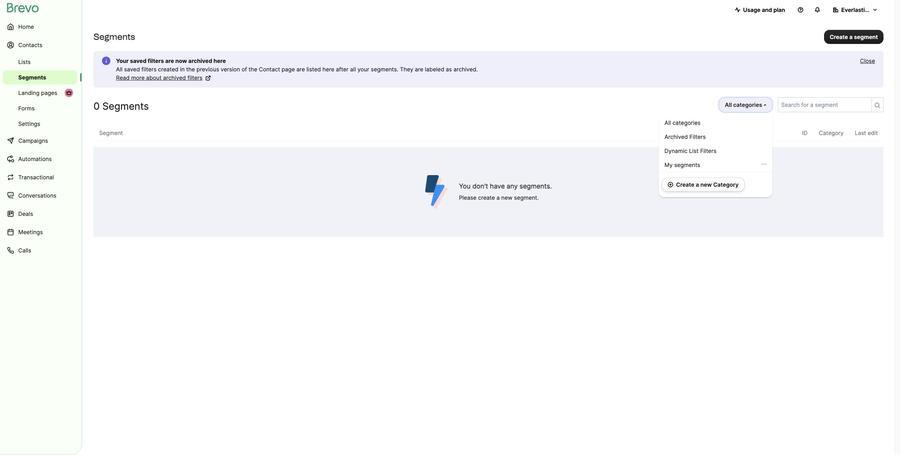 Task type: locate. For each thing, give the bounding box(es) containing it.
segments. up segment.
[[520, 182, 552, 190]]

filters down the previous
[[188, 74, 203, 81]]

id
[[802, 129, 808, 136]]

0 horizontal spatial here
[[214, 57, 226, 64]]

are
[[165, 57, 174, 64], [297, 66, 305, 73], [415, 66, 423, 73]]

new
[[701, 181, 712, 188], [501, 194, 513, 201]]

1 horizontal spatial category
[[819, 129, 844, 136]]

saved
[[130, 57, 147, 64], [124, 66, 140, 73]]

2 vertical spatial all
[[665, 119, 671, 126]]

2 horizontal spatial all
[[725, 101, 732, 108]]

filters up about
[[141, 66, 157, 73]]

campaigns
[[18, 137, 48, 144]]

filters
[[148, 57, 164, 64], [141, 66, 157, 73], [188, 74, 203, 81]]

1 horizontal spatial all
[[665, 119, 671, 126]]

edit
[[868, 129, 878, 136]]

create a segment
[[830, 33, 878, 40]]

1 vertical spatial segments.
[[520, 182, 552, 190]]

calls
[[18, 247, 31, 254]]

archived
[[665, 133, 688, 140]]

create
[[830, 33, 848, 40], [676, 181, 695, 188]]

filters up created
[[148, 57, 164, 64]]

0 vertical spatial all
[[116, 66, 123, 73]]

1 vertical spatial filters
[[700, 147, 717, 154]]

archived up the previous
[[188, 57, 212, 64]]

more
[[131, 74, 145, 81]]

category
[[819, 129, 844, 136], [713, 181, 739, 188]]

0 horizontal spatial create
[[676, 181, 695, 188]]

pages
[[41, 89, 57, 96]]

0 horizontal spatial categories
[[673, 119, 701, 126]]

0
[[94, 100, 100, 112]]

are right page
[[297, 66, 305, 73]]

2 vertical spatial filters
[[188, 74, 203, 81]]

1 vertical spatial a
[[696, 181, 699, 188]]

2 horizontal spatial a
[[850, 33, 853, 40]]

here left after
[[323, 66, 334, 73]]

0 vertical spatial new
[[701, 181, 712, 188]]

2 vertical spatial a
[[497, 194, 500, 201]]

alert
[[94, 51, 884, 88]]

segment.
[[514, 194, 539, 201]]

2 horizontal spatial are
[[415, 66, 423, 73]]

1 horizontal spatial a
[[696, 181, 699, 188]]

all
[[350, 66, 356, 73]]

search button
[[872, 98, 883, 111]]

1 horizontal spatial archived
[[188, 57, 212, 64]]

1 horizontal spatial categories
[[733, 101, 762, 108]]

0 vertical spatial all categories
[[725, 101, 762, 108]]

a for segment
[[850, 33, 853, 40]]

automations link
[[3, 151, 77, 167]]

1 vertical spatial here
[[323, 66, 334, 73]]

0 vertical spatial archived
[[188, 57, 212, 64]]

filters up list
[[690, 133, 706, 140]]

archived inside your saved filters are now archived here all saved filters created in the previous version of the contact page are listed here after all your segments. they are labeled as archived.
[[188, 57, 212, 64]]

1 horizontal spatial are
[[297, 66, 305, 73]]

are right they
[[415, 66, 423, 73]]

0 vertical spatial categories
[[733, 101, 762, 108]]

home link
[[3, 18, 77, 35]]

calls link
[[3, 242, 77, 259]]

0 horizontal spatial a
[[497, 194, 500, 201]]

create for create a new category
[[676, 181, 695, 188]]

1 vertical spatial filters
[[141, 66, 157, 73]]

list
[[689, 147, 699, 154]]

create left segment
[[830, 33, 848, 40]]

a left segment
[[850, 33, 853, 40]]

all categories
[[725, 101, 762, 108], [665, 119, 701, 126]]

0 vertical spatial create
[[830, 33, 848, 40]]

all
[[116, 66, 123, 73], [725, 101, 732, 108], [665, 119, 671, 126]]

segments down the read
[[102, 100, 149, 112]]

any
[[507, 182, 518, 190]]

1 horizontal spatial all categories
[[725, 101, 762, 108]]

0 horizontal spatial the
[[186, 66, 195, 73]]

0 horizontal spatial are
[[165, 57, 174, 64]]

archived
[[188, 57, 212, 64], [163, 74, 186, 81]]

search image
[[875, 103, 881, 108]]

here up version
[[214, 57, 226, 64]]

left___rvooi image
[[66, 90, 72, 96]]

0 vertical spatial a
[[850, 33, 853, 40]]

0 horizontal spatial all
[[116, 66, 123, 73]]

saved up more
[[124, 66, 140, 73]]

categories
[[733, 101, 762, 108], [673, 119, 701, 126]]

1 vertical spatial archived
[[163, 74, 186, 81]]

1 horizontal spatial the
[[249, 66, 257, 73]]

2 vertical spatial segments
[[102, 100, 149, 112]]

1 horizontal spatial new
[[701, 181, 712, 188]]

0 vertical spatial category
[[819, 129, 844, 136]]

0 vertical spatial segments
[[94, 32, 135, 42]]

segments. right your at the left top
[[371, 66, 399, 73]]

1 the from the left
[[186, 66, 195, 73]]

usage and plan
[[743, 6, 785, 13]]

are up created
[[165, 57, 174, 64]]

create down segments
[[676, 181, 695, 188]]

a down have
[[497, 194, 500, 201]]

home
[[18, 23, 34, 30]]

contacts
[[18, 42, 42, 49]]

all categories inside button
[[725, 101, 762, 108]]

read more about archived filters link
[[116, 74, 211, 82]]

1 horizontal spatial create
[[830, 33, 848, 40]]

0 horizontal spatial category
[[713, 181, 739, 188]]

everlasting
[[842, 6, 872, 13]]

1 vertical spatial create
[[676, 181, 695, 188]]

segments
[[674, 161, 700, 168]]

0 horizontal spatial segments.
[[371, 66, 399, 73]]

segments. inside your saved filters are now archived here all saved filters created in the previous version of the contact page are listed here after all your segments. they are labeled as archived.
[[371, 66, 399, 73]]

archived down created
[[163, 74, 186, 81]]

filters right list
[[700, 147, 717, 154]]

the right of
[[249, 66, 257, 73]]

0 horizontal spatial all categories
[[665, 119, 701, 126]]

segments up landing
[[18, 74, 46, 81]]

2 the from the left
[[249, 66, 257, 73]]

0 vertical spatial segments.
[[371, 66, 399, 73]]

please
[[459, 194, 477, 201]]

1 vertical spatial new
[[501, 194, 513, 201]]

the right 'in'
[[186, 66, 195, 73]]

0 horizontal spatial archived
[[163, 74, 186, 81]]

all inside button
[[725, 101, 732, 108]]

a down segments
[[696, 181, 699, 188]]

a
[[850, 33, 853, 40], [696, 181, 699, 188], [497, 194, 500, 201]]

saved right your on the left top of page
[[130, 57, 147, 64]]

page
[[282, 66, 295, 73]]

categories inside button
[[733, 101, 762, 108]]

archived filters
[[665, 133, 706, 140]]

1 vertical spatial all
[[725, 101, 732, 108]]

segments.
[[371, 66, 399, 73], [520, 182, 552, 190]]

deals
[[18, 210, 33, 217]]

create for create a segment
[[830, 33, 848, 40]]

1 vertical spatial category
[[713, 181, 739, 188]]

segments
[[94, 32, 135, 42], [18, 74, 46, 81], [102, 100, 149, 112]]

0 segments
[[94, 100, 149, 112]]

contact
[[259, 66, 280, 73]]

1 horizontal spatial here
[[323, 66, 334, 73]]

segments up your on the left top of page
[[94, 32, 135, 42]]

lists
[[18, 58, 31, 65]]



Task type: describe. For each thing, give the bounding box(es) containing it.
listed
[[307, 66, 321, 73]]

conversations link
[[3, 187, 77, 204]]

filters inside read more about archived filters link
[[188, 74, 203, 81]]

0 horizontal spatial new
[[501, 194, 513, 201]]

0 vertical spatial filters
[[148, 57, 164, 64]]

my
[[665, 161, 673, 168]]

labeled
[[425, 66, 444, 73]]

contacts link
[[3, 37, 77, 53]]

forms link
[[3, 101, 77, 115]]

transactional
[[18, 174, 54, 181]]

segment
[[854, 33, 878, 40]]

lists link
[[3, 55, 77, 69]]

create a new category button
[[662, 178, 745, 192]]

about
[[146, 74, 162, 81]]

everlasting ethereal
[[842, 6, 896, 13]]

usage
[[743, 6, 761, 13]]

1 vertical spatial all categories
[[665, 119, 701, 126]]

please create a new segment.
[[459, 194, 539, 201]]

after
[[336, 66, 349, 73]]

create a new category
[[676, 181, 739, 188]]

conversations
[[18, 192, 56, 199]]

deals link
[[3, 205, 77, 222]]

don't
[[473, 182, 488, 190]]

dynamic list filters
[[665, 147, 717, 154]]

now
[[175, 57, 187, 64]]

meetings
[[18, 229, 43, 236]]

settings link
[[3, 117, 77, 131]]

landing pages link
[[3, 86, 77, 100]]

1 vertical spatial segments
[[18, 74, 46, 81]]

landing
[[18, 89, 39, 96]]

in
[[180, 66, 185, 73]]

all categories button
[[719, 97, 773, 112]]

category inside button
[[713, 181, 739, 188]]

they
[[400, 66, 413, 73]]

read more about archived filters
[[116, 74, 203, 81]]

segment
[[99, 129, 123, 136]]

all inside your saved filters are now archived here all saved filters created in the previous version of the contact page are listed here after all your segments. they are labeled as archived.
[[116, 66, 123, 73]]

usage and plan button
[[729, 3, 791, 17]]

everlasting ethereal button
[[828, 3, 896, 17]]

campaigns link
[[3, 132, 77, 149]]

transactional link
[[3, 169, 77, 186]]

Search for a segment search field
[[779, 98, 869, 112]]

my segments
[[665, 161, 700, 168]]

close link
[[860, 57, 875, 65]]

created
[[158, 66, 178, 73]]

your
[[358, 66, 369, 73]]

create
[[478, 194, 495, 201]]

forms
[[18, 105, 35, 112]]

archived.
[[454, 66, 478, 73]]

1 horizontal spatial segments.
[[520, 182, 552, 190]]

1 vertical spatial saved
[[124, 66, 140, 73]]

plan
[[774, 6, 785, 13]]

close
[[860, 57, 875, 64]]

0 vertical spatial saved
[[130, 57, 147, 64]]

your
[[116, 57, 129, 64]]

read
[[116, 74, 130, 81]]

you don't have any segments.
[[459, 182, 552, 190]]

0 vertical spatial here
[[214, 57, 226, 64]]

1 vertical spatial categories
[[673, 119, 701, 126]]

a for new
[[696, 181, 699, 188]]

meetings link
[[3, 224, 77, 241]]

0 vertical spatial filters
[[690, 133, 706, 140]]

version
[[221, 66, 240, 73]]

segments link
[[3, 70, 77, 84]]

you
[[459, 182, 471, 190]]

last edit
[[855, 129, 878, 136]]

previous
[[197, 66, 219, 73]]

last
[[855, 129, 866, 136]]

of
[[242, 66, 247, 73]]

have
[[490, 182, 505, 190]]

and
[[762, 6, 772, 13]]

create a segment button
[[824, 30, 884, 44]]

as
[[446, 66, 452, 73]]

ethereal
[[873, 6, 896, 13]]

landing pages
[[18, 89, 57, 96]]

settings
[[18, 120, 40, 127]]

alert containing your saved filters are now archived here
[[94, 51, 884, 88]]

automations
[[18, 155, 52, 162]]

new inside create a new category button
[[701, 181, 712, 188]]

your saved filters are now archived here all saved filters created in the previous version of the contact page are listed here after all your segments. they are labeled as archived.
[[116, 57, 478, 73]]

dynamic
[[665, 147, 688, 154]]



Task type: vqa. For each thing, say whether or not it's contained in the screenshot.
"Company"
no



